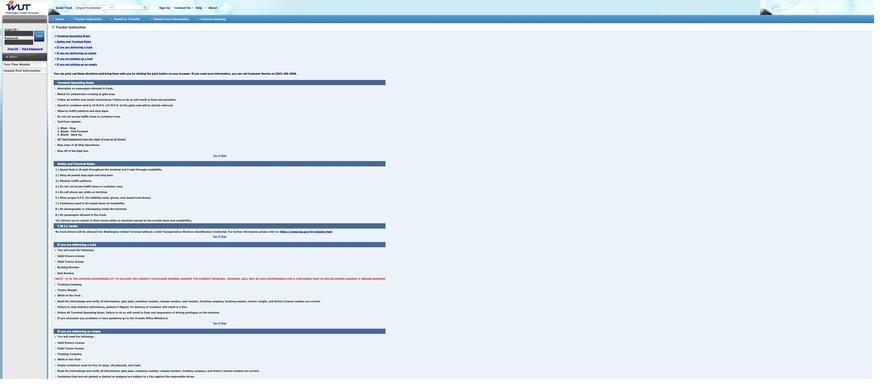 Task type: describe. For each thing, give the bounding box(es) containing it.
about
[[261, 7, 271, 12]]

find for find password
[[27, 59, 35, 63]]

id for logon
[[17, 35, 21, 39]]

chassis pool information link
[[3, 85, 59, 92]]

help
[[245, 7, 253, 12]]

password:
[[6, 46, 23, 50]]

home
[[69, 22, 80, 26]]

logon id :
[[6, 35, 23, 39]]

permit
[[142, 22, 154, 26]]

0 horizontal spatial pool
[[19, 86, 27, 90]]

customs glossary
[[251, 22, 282, 26]]

find password
[[27, 59, 53, 63]]

find id
[[9, 59, 23, 63]]

1 horizontal spatial chassis
[[191, 22, 205, 26]]

find id link
[[9, 59, 23, 63]]

0 vertical spatial pool
[[206, 22, 214, 26]]

1 vertical spatial chassis
[[4, 86, 18, 90]]

find password link
[[27, 59, 53, 63]]

contact us
[[219, 7, 238, 12]]

information inside chassis pool information link
[[28, 86, 51, 90]]

time
[[14, 78, 23, 83]]

glossary
[[267, 22, 282, 26]]

us
[[234, 7, 238, 12]]

customs
[[251, 22, 266, 26]]

login image
[[43, 38, 55, 52]]



Task type: vqa. For each thing, say whether or not it's contained in the screenshot.
Chassis
yes



Task type: locate. For each thing, give the bounding box(es) containing it.
id down password:
[[18, 59, 23, 63]]

sign
[[199, 7, 207, 12]]

0 vertical spatial chassis pool information
[[191, 22, 236, 26]]

contact us link
[[219, 7, 238, 12]]

quick track
[[69, 7, 90, 12]]

:
[[22, 35, 23, 39]]

chassis down sign
[[191, 22, 205, 26]]

1 vertical spatial information
[[28, 86, 51, 90]]

1 horizontal spatial information
[[215, 22, 236, 26]]

pool down up
[[206, 22, 214, 26]]

transfer
[[160, 22, 175, 26]]

logon
[[6, 35, 16, 39]]

0 horizontal spatial chassis
[[4, 86, 18, 90]]

find left the password
[[27, 59, 35, 63]]

trucker
[[93, 22, 107, 26]]

1 vertical spatial id
[[18, 59, 23, 63]]

trucker instruction
[[93, 22, 128, 26]]

find down password:
[[9, 59, 17, 63]]

weekly
[[24, 78, 38, 83]]

chassis pool information down up
[[191, 22, 236, 26]]

id
[[17, 35, 21, 39], [18, 59, 23, 63]]

None text field
[[142, 7, 178, 12], [6, 39, 41, 45], [142, 7, 178, 12], [6, 39, 41, 45]]

find
[[9, 59, 17, 63], [27, 59, 35, 63]]

chassis pool information down the turn time weekly link on the top left of page
[[4, 86, 51, 90]]

instruction
[[108, 22, 128, 26]]

0 horizontal spatial chassis pool information
[[4, 86, 51, 90]]

0 vertical spatial chassis
[[191, 22, 205, 26]]

1 find from the left
[[9, 59, 17, 63]]

1 horizontal spatial pool
[[206, 22, 214, 26]]

1 horizontal spatial chassis pool information
[[191, 22, 236, 26]]

help link
[[245, 7, 253, 12]]

quick
[[69, 7, 80, 12]]

information
[[215, 22, 236, 26], [28, 86, 51, 90]]

pool down turn time weekly
[[19, 86, 27, 90]]

0 horizontal spatial find
[[9, 59, 17, 63]]

turn
[[4, 78, 13, 83]]

contact
[[219, 7, 233, 12]]

chassis pool information
[[191, 22, 236, 26], [4, 86, 51, 90]]

0 horizontal spatial information
[[28, 86, 51, 90]]

permit to transfer
[[142, 22, 175, 26]]

up
[[208, 7, 213, 12]]

2 find from the left
[[27, 59, 35, 63]]

to
[[155, 22, 159, 26]]

1 vertical spatial chassis pool information
[[4, 86, 51, 90]]

id left : on the left top
[[17, 35, 21, 39]]

track
[[81, 7, 90, 12]]

sign up link
[[199, 7, 213, 12]]

information down the weekly
[[28, 86, 51, 90]]

None password field
[[6, 50, 41, 56]]

turn time weekly link
[[3, 77, 59, 85]]

chassis down turn
[[4, 86, 18, 90]]

pool
[[206, 22, 214, 26], [19, 86, 27, 90]]

find for find id
[[9, 59, 17, 63]]

information down contact
[[215, 22, 236, 26]]

about link
[[261, 7, 271, 12]]

0 vertical spatial id
[[17, 35, 21, 39]]

id for find
[[18, 59, 23, 63]]

1 vertical spatial pool
[[19, 86, 27, 90]]

1 horizontal spatial find
[[27, 59, 35, 63]]

turn time weekly
[[4, 78, 38, 83]]

password
[[36, 59, 53, 63]]

sign up
[[199, 7, 213, 12]]

chassis
[[191, 22, 205, 26], [4, 86, 18, 90]]

0 vertical spatial information
[[215, 22, 236, 26]]



